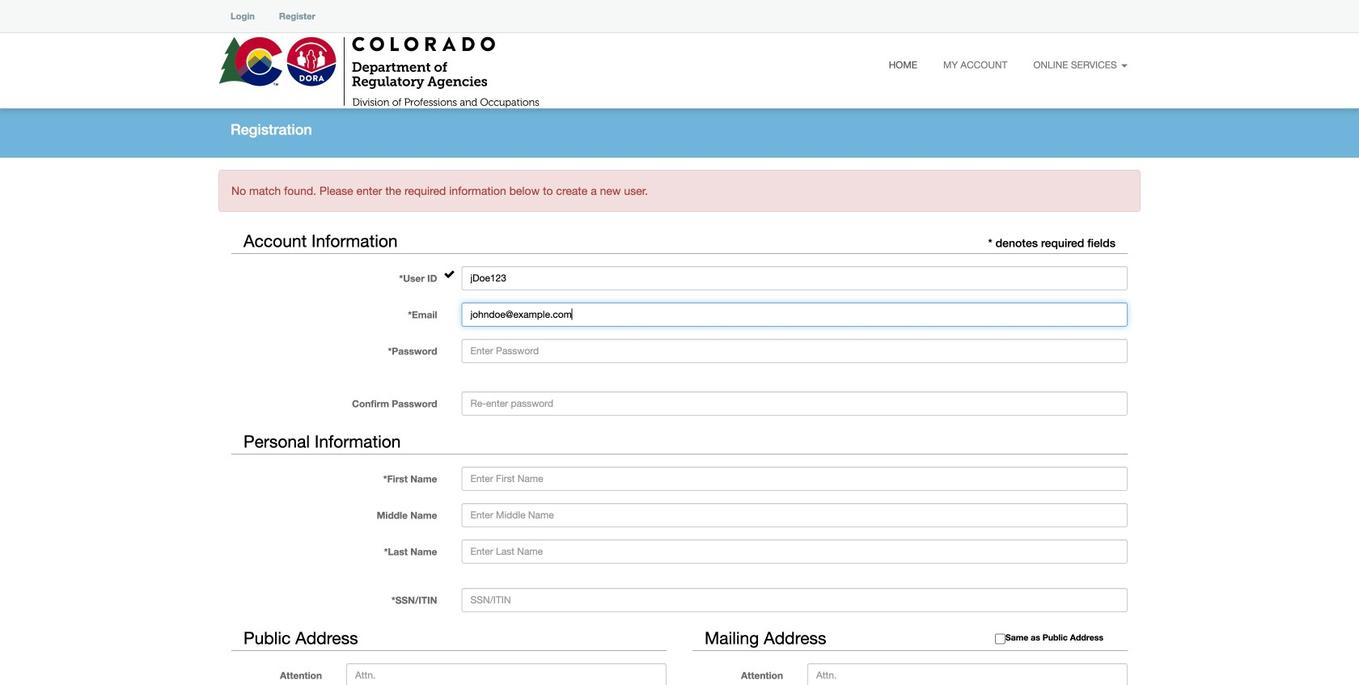 Task type: describe. For each thing, give the bounding box(es) containing it.
Attn. text field
[[346, 664, 667, 686]]

Create Online User ID text field
[[462, 266, 1128, 290]]

Re-enter password password field
[[462, 392, 1128, 416]]

Attn. text field
[[808, 664, 1128, 686]]

Enter Last Name text field
[[462, 540, 1128, 564]]



Task type: vqa. For each thing, say whether or not it's contained in the screenshot.
Close Window icon to the left
no



Task type: locate. For each thing, give the bounding box(es) containing it.
SSN/ITIN text field
[[462, 588, 1128, 613]]

check image
[[444, 269, 455, 280]]

None checkbox
[[995, 634, 1006, 644]]

Enter First Name text field
[[462, 467, 1128, 491]]

Enter Password password field
[[462, 339, 1128, 363]]

Enter Middle Name text field
[[462, 503, 1128, 528]]

Enter Email Address email field
[[462, 303, 1128, 327]]



